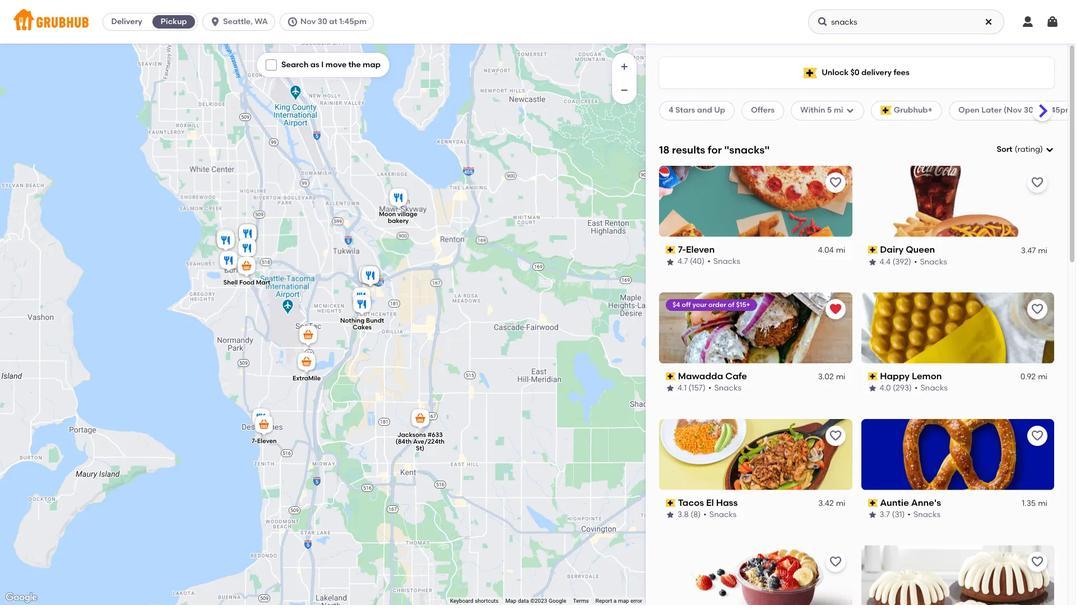 Task type: vqa. For each thing, say whether or not it's contained in the screenshot.
Egg Omelet - Egg
no



Task type: describe. For each thing, give the bounding box(es) containing it.
subscription pass image for mawadda cafe
[[666, 373, 676, 381]]

for
[[708, 143, 722, 156]]

mi for dairy queen
[[1038, 246, 1047, 255]]

unlock $0 delivery fees
[[822, 68, 910, 77]]

2 vertical spatial save this restaurant image
[[829, 556, 842, 569]]

4.04 mi
[[818, 246, 845, 255]]

antojitos michalisco 1st ave image
[[237, 222, 259, 247]]

the
[[348, 60, 361, 69]]

0 vertical spatial map
[[363, 60, 381, 69]]

• snacks for anne's
[[908, 510, 941, 520]]

pierro bakery image
[[236, 237, 258, 262]]

4.4
[[880, 257, 891, 266]]

auntie
[[880, 497, 909, 508]]

within 5 mi
[[800, 106, 843, 115]]

lemon
[[912, 371, 942, 381]]

1.35
[[1022, 499, 1036, 508]]

delivery button
[[103, 13, 150, 31]]

snacks for el
[[709, 510, 737, 520]]

open
[[958, 106, 980, 115]]

shell food mart image
[[235, 255, 258, 280]]

4.7 (40)
[[678, 257, 705, 266]]

nothing bundt cakes
[[340, 317, 384, 331]]

open later (nov 30 at 1:45pm)
[[958, 106, 1076, 115]]

i
[[321, 60, 324, 69]]

snacks for eleven
[[713, 257, 740, 266]]

tacos el hass image
[[215, 229, 237, 254]]

sort ( rating )
[[997, 145, 1043, 154]]

marina market & deli image
[[250, 407, 272, 432]]

4.0 (293)
[[880, 383, 912, 393]]

save this restaurant image for auntie anne's
[[1031, 429, 1044, 443]]

your
[[692, 301, 707, 309]]

3.47 mi
[[1021, 246, 1047, 255]]

plus icon image
[[619, 61, 630, 72]]

nov 30 at 1:45pm button
[[280, 13, 378, 31]]

report
[[596, 598, 612, 604]]

cafe
[[725, 371, 747, 381]]

saved restaurant button
[[825, 299, 845, 319]]

(40)
[[690, 257, 705, 266]]

dairy queen image
[[214, 228, 237, 252]]

save this restaurant image for tacos el hass
[[829, 429, 842, 443]]

bundt
[[366, 317, 384, 324]]

(84th
[[396, 438, 412, 445]]

• for el
[[704, 510, 707, 520]]

Search for food, convenience, alcohol... search field
[[808, 10, 1004, 34]]

(31)
[[892, 510, 905, 520]]

mi for mawadda cafe
[[836, 372, 845, 382]]

nothing
[[340, 317, 365, 324]]

village
[[397, 211, 417, 218]]

up
[[714, 106, 725, 115]]

search
[[281, 60, 308, 69]]

sort
[[997, 145, 1012, 154]]

jamba image
[[356, 264, 379, 289]]

mart
[[256, 279, 270, 286]]

$0
[[850, 68, 860, 77]]

google
[[549, 598, 566, 604]]

fees
[[894, 68, 910, 77]]

search as i move the map
[[281, 60, 381, 69]]

svg image inside "field"
[[1045, 145, 1054, 154]]

4.1 (157)
[[678, 383, 706, 393]]

unlock
[[822, 68, 849, 77]]

ronnie's market image
[[217, 249, 240, 274]]

)
[[1040, 145, 1043, 154]]

keyboard shortcuts
[[450, 598, 499, 604]]

move
[[325, 60, 347, 69]]

keyboard
[[450, 598, 473, 604]]

shell food mart
[[223, 279, 270, 286]]

• for queen
[[914, 257, 917, 266]]

a
[[614, 598, 617, 604]]

google image
[[3, 591, 40, 605]]

3.7 (31)
[[880, 510, 905, 520]]

• for eleven
[[707, 257, 710, 266]]

3.8 (8)
[[678, 510, 701, 520]]

jacksons #633 (84th ave/224th st) image
[[409, 407, 432, 432]]

5
[[827, 106, 832, 115]]

7-eleven inside map region
[[252, 438, 277, 445]]

1 horizontal spatial 30
[[1024, 106, 1033, 115]]

grubhub+
[[894, 106, 933, 115]]

happy lemon logo image
[[861, 292, 1054, 364]]

tacos el hass
[[678, 497, 738, 508]]

star icon image for tacos el hass
[[666, 511, 675, 520]]

as
[[310, 60, 319, 69]]

3.47
[[1021, 246, 1036, 255]]

seattle,
[[223, 17, 253, 26]]

3.42 mi
[[818, 499, 845, 508]]

(157)
[[689, 383, 706, 393]]

shortcuts
[[475, 598, 499, 604]]

save this restaurant button for 7-eleven
[[825, 172, 845, 193]]

none field containing sort
[[997, 144, 1054, 155]]

wa
[[255, 17, 268, 26]]

• snacks for eleven
[[707, 257, 740, 266]]

7- inside map region
[[252, 438, 257, 445]]

pickup button
[[150, 13, 197, 31]]

moon village bakery image
[[387, 187, 410, 211]]

within
[[800, 106, 825, 115]]

#633
[[427, 431, 443, 439]]

save this restaurant image for happy lemon
[[1031, 302, 1044, 316]]

1:45pm)
[[1045, 106, 1076, 115]]

4
[[669, 106, 673, 115]]

star icon image for auntie anne's
[[868, 511, 877, 520]]

eleven inside map region
[[257, 438, 277, 445]]

delivery
[[861, 68, 892, 77]]

extramile
[[292, 375, 321, 382]]

data
[[518, 598, 529, 604]]

mi for tacos el hass
[[836, 499, 845, 508]]



Task type: locate. For each thing, give the bounding box(es) containing it.
at inside button
[[329, 17, 337, 26]]

results
[[672, 143, 705, 156]]

mi right the 3.47
[[1038, 246, 1047, 255]]

1 horizontal spatial 7-eleven
[[678, 244, 715, 255]]

• snacks for lemon
[[915, 383, 948, 393]]

0 horizontal spatial 7-
[[252, 438, 257, 445]]

3.8
[[678, 510, 689, 520]]

save this restaurant image
[[1031, 302, 1044, 316], [829, 429, 842, 443], [829, 556, 842, 569]]

1.35 mi
[[1022, 499, 1047, 508]]

0 vertical spatial grubhub plus flag logo image
[[804, 68, 817, 78]]

1 vertical spatial map
[[618, 598, 629, 604]]

mi right 4.04 at top
[[836, 246, 845, 255]]

eleven down marina market & deli image at the bottom
[[257, 438, 277, 445]]

4.0
[[880, 383, 891, 393]]

1 vertical spatial 30
[[1024, 106, 1033, 115]]

1 vertical spatial save this restaurant image
[[829, 429, 842, 443]]

subscription pass image up $4
[[666, 246, 676, 254]]

auntie anne's image
[[359, 265, 382, 289]]

subscription pass image for auntie anne's
[[868, 499, 878, 507]]

3.02
[[818, 372, 834, 382]]

subscription pass image for happy lemon
[[868, 373, 878, 381]]

happy
[[880, 371, 910, 381]]

jamba logo image
[[659, 546, 852, 605]]

1 vertical spatial eleven
[[257, 438, 277, 445]]

auntie anne's
[[880, 497, 941, 508]]

minus icon image
[[619, 85, 630, 96]]

royce' washington - westfield southcenter mall image
[[359, 265, 382, 289]]

None field
[[997, 144, 1054, 155]]

0 vertical spatial 7-eleven
[[678, 244, 715, 255]]

3.42
[[818, 499, 834, 508]]

map
[[363, 60, 381, 69], [618, 598, 629, 604]]

1 vertical spatial at
[[1035, 106, 1044, 115]]

map right the a
[[618, 598, 629, 604]]

• right (31)
[[908, 510, 911, 520]]

0 horizontal spatial svg image
[[210, 16, 221, 27]]

save this restaurant button for auntie anne's
[[1027, 426, 1047, 446]]

• down the queen at top
[[914, 257, 917, 266]]

4 stars and up
[[669, 106, 725, 115]]

of
[[728, 301, 734, 309]]

star icon image for 7-eleven
[[666, 258, 675, 266]]

$4 off your order of $15+
[[673, 301, 750, 309]]

(
[[1015, 145, 1017, 154]]

sea tac marathon image
[[297, 324, 319, 349]]

• snacks for cafe
[[708, 383, 741, 393]]

snacks right (40)
[[713, 257, 740, 266]]

mi right the 1.35 on the right of page
[[1038, 499, 1047, 508]]

30 inside button
[[318, 17, 327, 26]]

subscription pass image for 7-eleven
[[666, 246, 676, 254]]

4.4 (392)
[[880, 257, 911, 266]]

• down mawadda cafe
[[708, 383, 711, 393]]

error
[[630, 598, 642, 604]]

seattle, wa button
[[202, 13, 280, 31]]

1 horizontal spatial svg image
[[817, 16, 828, 27]]

• snacks down anne's
[[908, 510, 941, 520]]

subscription pass image left happy
[[868, 373, 878, 381]]

star icon image left "4.4"
[[868, 258, 877, 266]]

save this restaurant button for happy lemon
[[1027, 299, 1047, 319]]

0.92 mi
[[1020, 372, 1047, 382]]

snacks
[[713, 257, 740, 266], [920, 257, 947, 266], [714, 383, 741, 393], [921, 383, 948, 393], [709, 510, 737, 520], [913, 510, 941, 520]]

rating
[[1017, 145, 1040, 154]]

0 vertical spatial eleven
[[686, 244, 715, 255]]

terms link
[[573, 598, 589, 604]]

star icon image for mawadda cafe
[[666, 384, 675, 393]]

save this restaurant image for dairy queen
[[1031, 176, 1044, 189]]

star icon image for dairy queen
[[868, 258, 877, 266]]

saved restaurant image
[[829, 302, 842, 316]]

eleven
[[686, 244, 715, 255], [257, 438, 277, 445]]

delivery
[[111, 17, 142, 26]]

off
[[682, 301, 691, 309]]

• right (8)
[[704, 510, 707, 520]]

subscription pass image
[[666, 246, 676, 254], [868, 246, 878, 254], [666, 373, 676, 381]]

star icon image left 3.7
[[868, 511, 877, 520]]

1 horizontal spatial 7-
[[678, 244, 686, 255]]

• for anne's
[[908, 510, 911, 520]]

svg image
[[1021, 15, 1035, 29], [1046, 15, 1059, 29], [287, 16, 298, 27], [845, 106, 854, 115], [1045, 145, 1054, 154]]

• snacks right (40)
[[707, 257, 740, 266]]

keyboard shortcuts button
[[450, 597, 499, 605]]

grubhub plus flag logo image left grubhub+
[[880, 106, 892, 115]]

subscription pass image left the mawadda
[[666, 373, 676, 381]]

shell
[[223, 279, 238, 286]]

• snacks down hass
[[704, 510, 737, 520]]

0 horizontal spatial 7-eleven
[[252, 438, 277, 445]]

nov 30 at 1:45pm
[[300, 17, 367, 26]]

jacksons
[[397, 431, 426, 439]]

main navigation navigation
[[0, 0, 1076, 44]]

jacksons #633 (84th ave/224th st)
[[396, 431, 445, 452]]

• snacks down the queen at top
[[914, 257, 947, 266]]

map region
[[0, 5, 661, 605]]

moon
[[379, 211, 396, 218]]

and
[[697, 106, 712, 115]]

at left 1:45pm)
[[1035, 106, 1044, 115]]

0 horizontal spatial 30
[[318, 17, 327, 26]]

queen
[[906, 244, 935, 255]]

• snacks down cafe
[[708, 383, 741, 393]]

0 vertical spatial at
[[329, 17, 337, 26]]

save this restaurant button for dairy queen
[[1027, 172, 1047, 193]]

svg image
[[210, 16, 221, 27], [817, 16, 828, 27], [984, 17, 993, 26]]

subscription pass image left auntie
[[868, 499, 878, 507]]

• snacks down lemon
[[915, 383, 948, 393]]

report a map error
[[596, 598, 642, 604]]

mi right 3.42
[[836, 499, 845, 508]]

0 vertical spatial 30
[[318, 17, 327, 26]]

• down happy lemon
[[915, 383, 918, 393]]

30 right (nov
[[1024, 106, 1033, 115]]

happy lemon
[[880, 371, 942, 381]]

eleven up (40)
[[686, 244, 715, 255]]

tacos
[[678, 497, 704, 508]]

(293)
[[893, 383, 912, 393]]

mi for 7-eleven
[[836, 246, 845, 255]]

subscription pass image for tacos el hass
[[666, 499, 676, 507]]

©2023
[[530, 598, 547, 604]]

1 vertical spatial grubhub plus flag logo image
[[880, 106, 892, 115]]

subscription pass image
[[868, 373, 878, 381], [666, 499, 676, 507], [868, 499, 878, 507]]

• right (40)
[[707, 257, 710, 266]]

tacos el hass logo image
[[659, 419, 852, 490]]

1 vertical spatial 7-eleven
[[252, 438, 277, 445]]

snacks for lemon
[[921, 383, 948, 393]]

(8)
[[691, 510, 701, 520]]

snacks down cafe
[[714, 383, 741, 393]]

mi for auntie anne's
[[1038, 499, 1047, 508]]

0 horizontal spatial at
[[329, 17, 337, 26]]

4.04
[[818, 246, 834, 255]]

star icon image left 4.7
[[666, 258, 675, 266]]

• snacks for el
[[704, 510, 737, 520]]

dairy queen logo image
[[861, 166, 1054, 237]]

offers
[[751, 106, 775, 115]]

nothing bundt cakes logo image
[[861, 546, 1054, 605]]

snacks for queen
[[920, 257, 947, 266]]

star icon image left the 3.8
[[666, 511, 675, 520]]

auntie anne's logo image
[[861, 419, 1054, 490]]

report a map error link
[[596, 598, 642, 604]]

snacks down the queen at top
[[920, 257, 947, 266]]

later
[[981, 106, 1002, 115]]

happy lemon image
[[350, 286, 373, 310]]

save this restaurant button for tacos el hass
[[825, 426, 845, 446]]

dairy
[[880, 244, 904, 255]]

grubhub plus flag logo image
[[804, 68, 817, 78], [880, 106, 892, 115]]

at left the 1:45pm
[[329, 17, 337, 26]]

mi right 5
[[834, 106, 843, 115]]

grubhub plus flag logo image left unlock in the right of the page
[[804, 68, 817, 78]]

seattle, wa
[[223, 17, 268, 26]]

7 eleven image
[[253, 414, 275, 438]]

0 vertical spatial save this restaurant image
[[1031, 302, 1044, 316]]

grubhub plus flag logo image for grubhub+
[[880, 106, 892, 115]]

order
[[708, 301, 726, 309]]

nothing bundt cakes image
[[351, 293, 373, 318]]

star icon image left 4.0 on the bottom right
[[868, 384, 877, 393]]

mawadda cafe image
[[237, 222, 259, 247]]

$4
[[673, 301, 680, 309]]

7-eleven logo image
[[659, 166, 852, 237]]

star icon image for happy lemon
[[868, 384, 877, 393]]

2 horizontal spatial svg image
[[984, 17, 993, 26]]

0 horizontal spatial grubhub plus flag logo image
[[804, 68, 817, 78]]

• snacks for queen
[[914, 257, 947, 266]]

snacks for cafe
[[714, 383, 741, 393]]

7-eleven up (40)
[[678, 244, 715, 255]]

30 right nov
[[318, 17, 327, 26]]

save this restaurant image
[[829, 176, 842, 189], [1031, 176, 1044, 189], [1031, 429, 1044, 443], [1031, 556, 1044, 569]]

star icon image left 4.1
[[666, 384, 675, 393]]

bakery
[[388, 217, 409, 225]]

grubhub plus flag logo image for unlock $0 delivery fees
[[804, 68, 817, 78]]

stars
[[675, 106, 695, 115]]

• snacks
[[707, 257, 740, 266], [914, 257, 947, 266], [708, 383, 741, 393], [915, 383, 948, 393], [704, 510, 737, 520], [908, 510, 941, 520]]

map right "the"
[[363, 60, 381, 69]]

3.7
[[880, 510, 890, 520]]

0.92
[[1020, 372, 1036, 382]]

0 horizontal spatial eleven
[[257, 438, 277, 445]]

mawadda cafe logo image
[[659, 292, 852, 364]]

subscription pass image left dairy
[[868, 246, 878, 254]]

1 vertical spatial 7-
[[252, 438, 257, 445]]

subscription pass image for dairy queen
[[868, 246, 878, 254]]

"snacks"
[[724, 143, 770, 156]]

st)
[[416, 445, 424, 452]]

7-eleven down marina market & deli image at the bottom
[[252, 438, 277, 445]]

pickup
[[161, 17, 187, 26]]

(392)
[[892, 257, 911, 266]]

mi right 3.02
[[836, 372, 845, 382]]

7- down marina market & deli image at the bottom
[[252, 438, 257, 445]]

svg image inside seattle, wa 'button'
[[210, 16, 221, 27]]

1 horizontal spatial grubhub plus flag logo image
[[880, 106, 892, 115]]

0 vertical spatial 7-
[[678, 244, 686, 255]]

at
[[329, 17, 337, 26], [1035, 106, 1044, 115]]

save this restaurant image for 7-eleven
[[829, 176, 842, 189]]

snacks down lemon
[[921, 383, 948, 393]]

• for lemon
[[915, 383, 918, 393]]

(nov
[[1004, 106, 1022, 115]]

1 horizontal spatial map
[[618, 598, 629, 604]]

ave/224th
[[413, 438, 445, 445]]

mi
[[834, 106, 843, 115], [836, 246, 845, 255], [1038, 246, 1047, 255], [836, 372, 845, 382], [1038, 372, 1047, 382], [836, 499, 845, 508], [1038, 499, 1047, 508]]

subscription pass image left tacos
[[666, 499, 676, 507]]

1 horizontal spatial eleven
[[686, 244, 715, 255]]

anne's
[[911, 497, 941, 508]]

snacks down anne's
[[913, 510, 941, 520]]

• for cafe
[[708, 383, 711, 393]]

snacks down hass
[[709, 510, 737, 520]]

save this restaurant button
[[825, 172, 845, 193], [1027, 172, 1047, 193], [1027, 299, 1047, 319], [825, 426, 845, 446], [1027, 426, 1047, 446], [825, 552, 845, 572], [1027, 552, 1047, 572]]

3.02 mi
[[818, 372, 845, 382]]

snacks for anne's
[[913, 510, 941, 520]]

map data ©2023 google
[[505, 598, 566, 604]]

mawadda cafe
[[678, 371, 747, 381]]

el
[[706, 497, 714, 508]]

extramile image
[[295, 351, 318, 375]]

svg image inside the nov 30 at 1:45pm button
[[287, 16, 298, 27]]

star icon image
[[666, 258, 675, 266], [868, 258, 877, 266], [666, 384, 675, 393], [868, 384, 877, 393], [666, 511, 675, 520], [868, 511, 877, 520]]

18
[[659, 143, 669, 156]]

nov
[[300, 17, 316, 26]]

0 horizontal spatial map
[[363, 60, 381, 69]]

1 horizontal spatial at
[[1035, 106, 1044, 115]]

mi for happy lemon
[[1038, 372, 1047, 382]]

mi right 0.92
[[1038, 372, 1047, 382]]

7- up 4.7
[[678, 244, 686, 255]]

moon village bakery
[[379, 211, 417, 225]]



